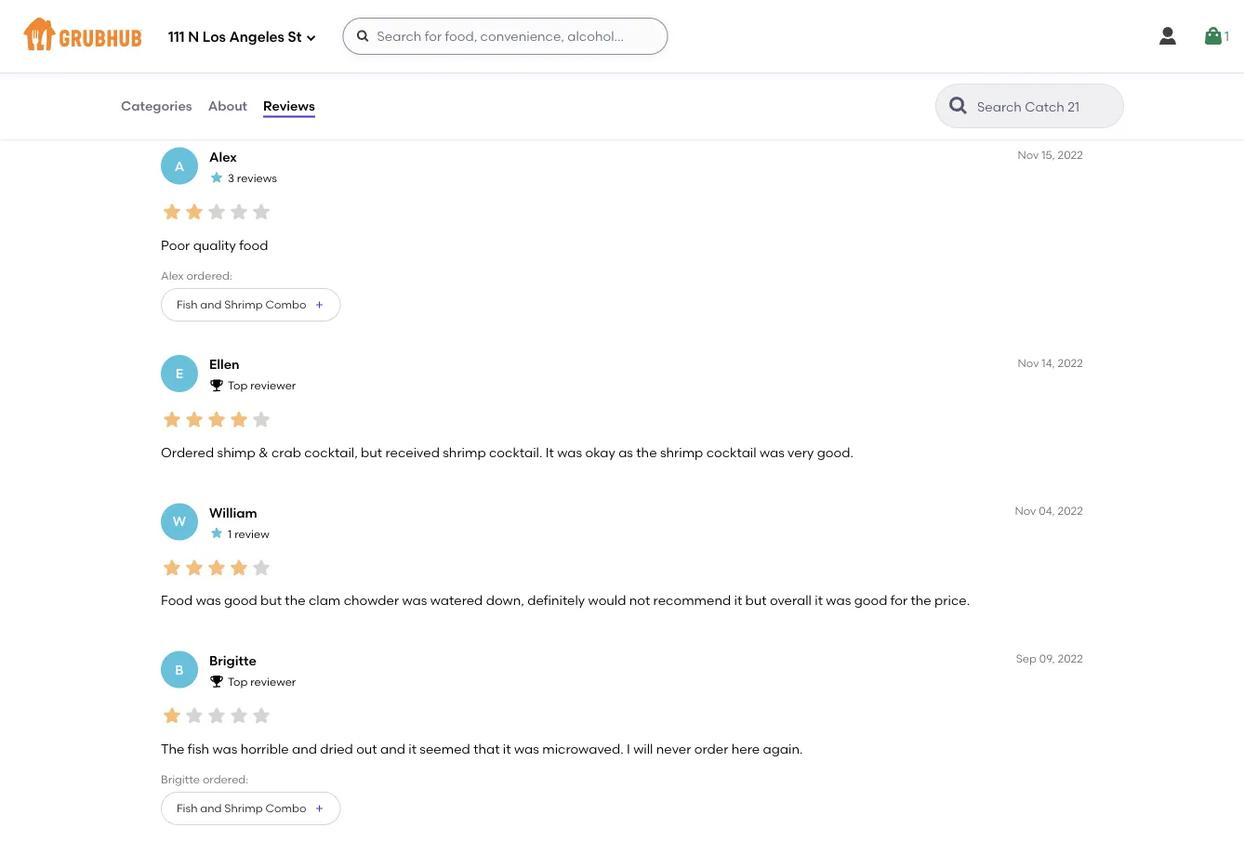 Task type: locate. For each thing, give the bounding box(es) containing it.
0 vertical spatial good.
[[860, 10, 897, 26]]

but right cocktail,
[[361, 445, 382, 461]]

2022 for was
[[1058, 504, 1084, 518]]

good down "1 review"
[[224, 593, 257, 609]]

and down brigitte ordered:
[[200, 802, 222, 816]]

it
[[275, 29, 283, 45], [546, 445, 554, 461]]

to
[[251, 10, 264, 26], [636, 10, 649, 26]]

alex
[[209, 149, 237, 165], [161, 269, 184, 283]]

for
[[1029, 10, 1046, 26], [891, 593, 908, 609]]

2 top from the top
[[228, 675, 248, 689]]

2 fish and shrimp combo from the top
[[177, 802, 306, 816]]

would down my on the left top
[[286, 29, 324, 45]]

w
[[173, 514, 186, 530]]

a
[[175, 158, 184, 174]]

received
[[386, 445, 440, 461]]

3 fish from the top
[[177, 802, 198, 816]]

111
[[168, 29, 185, 46]]

n
[[188, 29, 199, 46]]

1 horizontal spatial to
[[636, 10, 649, 26]]

1 to from the left
[[251, 10, 264, 26]]

and for adrian ordered:
[[200, 90, 222, 104]]

food was good but the clam chowder was watered down, definitely would not recommend it but overall it was good for the price.
[[161, 593, 970, 609]]

would
[[286, 29, 324, 45], [588, 593, 626, 609]]

clam
[[309, 593, 341, 609]]

shrimp
[[224, 298, 263, 312], [224, 802, 263, 816]]

i left will
[[627, 741, 631, 757]]

2 vertical spatial ordered:
[[203, 773, 249, 787]]

plus icon image
[[263, 92, 274, 103], [314, 300, 325, 311], [314, 804, 325, 815]]

ellen
[[209, 357, 240, 373]]

top down ellen
[[228, 379, 248, 393]]

review up st
[[267, 10, 308, 26]]

fish down adrian
[[177, 90, 198, 104]]

it left st
[[275, 29, 283, 45]]

1 vertical spatial fish
[[177, 298, 198, 312]]

food right driver. on the top of the page
[[797, 10, 829, 26]]

0 horizontal spatial 1
[[228, 527, 232, 541]]

0 horizontal spatial svg image
[[356, 29, 371, 44]]

reviewer up &
[[250, 379, 296, 393]]

main navigation navigation
[[0, 0, 1245, 73]]

review down william at the bottom left of page
[[235, 527, 270, 541]]

the
[[161, 741, 185, 757]]

0 vertical spatial nov
[[1018, 148, 1039, 162]]

1 fish and shrimp combo button from the top
[[161, 288, 341, 322]]

1 horizontal spatial alex
[[209, 149, 237, 165]]

1 vertical spatial good.
[[817, 445, 854, 461]]

top reviewer
[[228, 379, 296, 393], [228, 675, 296, 689]]

1 horizontal spatial brigitte
[[209, 653, 257, 669]]

complain
[[652, 10, 711, 26]]

food up b
[[161, 593, 193, 609]]

1 2022 from the top
[[1058, 148, 1084, 162]]

1 top reviewer from the top
[[228, 379, 296, 393]]

0 vertical spatial it
[[275, 29, 283, 45]]

4 2022 from the top
[[1058, 653, 1084, 666]]

chowder
[[344, 593, 399, 609]]

ordered: up fish and chips button
[[199, 61, 245, 75]]

fish and chips button
[[161, 81, 290, 114]]

brigitte right b
[[209, 653, 257, 669]]

brigitte
[[209, 653, 257, 669], [161, 773, 200, 787]]

but left overall
[[746, 593, 767, 609]]

1 vertical spatial alex
[[161, 269, 184, 283]]

2022 right 14,
[[1058, 356, 1084, 370]]

0 horizontal spatial but
[[260, 593, 282, 609]]

review down else.
[[412, 29, 452, 45]]

the right as at the bottom
[[637, 445, 657, 461]]

svg image left the "1" button
[[1157, 25, 1179, 47]]

1 vertical spatial fish and shrimp combo
[[177, 802, 306, 816]]

3 2022 from the top
[[1058, 504, 1084, 518]]

2 horizontal spatial but
[[746, 593, 767, 609]]

not up of
[[196, 10, 217, 26]]

1 vertical spatial it
[[546, 445, 554, 461]]

fish and shrimp combo down brigitte ordered:
[[177, 802, 306, 816]]

0 vertical spatial for
[[1029, 10, 1046, 26]]

i
[[161, 10, 164, 26], [627, 741, 631, 757]]

1 vertical spatial food
[[161, 593, 193, 609]]

1 vertical spatial plus icon image
[[314, 300, 325, 311]]

0 horizontal spatial good.
[[817, 445, 854, 461]]

0 horizontal spatial it
[[275, 29, 283, 45]]

nov 14, 2022
[[1018, 356, 1084, 370]]

Search for food, convenience, alcohol... search field
[[343, 18, 668, 55]]

2022 right 09,
[[1058, 653, 1084, 666]]

2 horizontal spatial good
[[992, 10, 1025, 26]]

reviewer up horrible
[[250, 675, 296, 689]]

the down making
[[540, 29, 561, 45]]

good
[[992, 10, 1025, 26], [224, 593, 257, 609], [855, 593, 888, 609]]

1 horizontal spatial would
[[588, 593, 626, 609]]

1 horizontal spatial shrimp
[[660, 445, 704, 461]]

0 vertical spatial would
[[286, 29, 324, 45]]

trophy icon image for brigitte
[[209, 674, 224, 689]]

svg image
[[1157, 25, 1179, 47], [356, 29, 371, 44]]

driver
[[333, 10, 369, 26]]

0 vertical spatial fish and shrimp combo
[[177, 298, 306, 312]]

0 vertical spatial fish
[[177, 90, 198, 104]]

good right overall
[[855, 593, 888, 609]]

here
[[732, 741, 760, 757]]

brigitte for brigitte ordered:
[[161, 773, 200, 787]]

was left very
[[760, 445, 785, 461]]

trophy icon image right b
[[209, 674, 224, 689]]

0 vertical spatial review
[[267, 10, 308, 26]]

1
[[1225, 28, 1230, 44], [228, 527, 232, 541]]

hard
[[603, 10, 632, 26]]

sep
[[1016, 653, 1037, 666]]

was right driver
[[940, 10, 965, 26]]

2 vertical spatial plus icon image
[[314, 804, 325, 815]]

star icon image
[[209, 170, 224, 185], [161, 201, 183, 223], [183, 201, 206, 223], [206, 201, 228, 223], [228, 201, 250, 223], [250, 201, 273, 223], [161, 409, 183, 431], [183, 409, 206, 431], [206, 409, 228, 431], [228, 409, 250, 431], [250, 409, 273, 431], [209, 526, 224, 541], [161, 557, 183, 579], [183, 557, 206, 579], [206, 557, 228, 579], [228, 557, 250, 579], [250, 557, 273, 579], [161, 705, 183, 728], [183, 705, 206, 728], [206, 705, 228, 728], [228, 705, 250, 728], [250, 705, 273, 728]]

1 vertical spatial combo
[[266, 802, 306, 816]]

fish and chips
[[177, 90, 256, 104]]

i up plenty
[[161, 10, 164, 26]]

alex for alex ordered:
[[161, 269, 184, 283]]

1 horizontal spatial i
[[627, 741, 631, 757]]

cocktail
[[707, 445, 757, 461]]

not
[[196, 10, 217, 26], [968, 10, 989, 26], [630, 593, 650, 609]]

0 vertical spatial 1
[[1225, 28, 1230, 44]]

0 horizontal spatial to
[[251, 10, 264, 26]]

1 vertical spatial reviewer
[[250, 675, 296, 689]]

2 top reviewer from the top
[[228, 675, 296, 689]]

0 vertical spatial top
[[228, 379, 248, 393]]

good. right very
[[817, 445, 854, 461]]

0 vertical spatial reviewer
[[250, 379, 296, 393]]

los
[[203, 29, 226, 46]]

2 combo from the top
[[266, 802, 306, 816]]

2 shrimp from the top
[[224, 802, 263, 816]]

to right hard
[[636, 10, 649, 26]]

not left recommend
[[630, 593, 650, 609]]

0 vertical spatial brigitte
[[209, 653, 257, 669]]

seemed
[[420, 741, 471, 757]]

combo for was
[[266, 802, 306, 816]]

2022 for good.
[[1058, 356, 1084, 370]]

ordered: down fish
[[203, 773, 249, 787]]

good.
[[860, 10, 897, 26], [817, 445, 854, 461]]

0 horizontal spatial food
[[161, 593, 193, 609]]

for inside i was not able to review my driver anywhere else.  grubhub is making it hard to complain about driver. food was good. driver was not good for plenty of reasons. it would be bad if this review goes against the restaurant.
[[1029, 10, 1046, 26]]

2 vertical spatial fish
[[177, 802, 198, 816]]

microwaved.
[[543, 741, 624, 757]]

0 vertical spatial fish and shrimp combo button
[[161, 288, 341, 322]]

1 combo from the top
[[266, 298, 306, 312]]

fish down alex ordered:
[[177, 298, 198, 312]]

fish and shrimp combo button down food at the top left
[[161, 288, 341, 322]]

to up angeles
[[251, 10, 264, 26]]

adrian ordered:
[[161, 61, 245, 75]]

william
[[209, 505, 257, 521]]

1 vertical spatial fish and shrimp combo button
[[161, 793, 341, 826]]

1 top from the top
[[228, 379, 248, 393]]

1 horizontal spatial good.
[[860, 10, 897, 26]]

and
[[200, 90, 222, 104], [200, 298, 222, 312], [292, 741, 317, 757], [380, 741, 406, 757], [200, 802, 222, 816]]

top
[[228, 379, 248, 393], [228, 675, 248, 689]]

was down william at the bottom left of page
[[196, 593, 221, 609]]

plus icon image for alex
[[314, 300, 325, 311]]

svg image left if
[[356, 29, 371, 44]]

2 fish and shrimp combo button from the top
[[161, 793, 341, 826]]

it up restaurant. at top
[[591, 10, 600, 26]]

fish and shrimp combo down alex ordered:
[[177, 298, 306, 312]]

svg image
[[1203, 25, 1225, 47], [306, 32, 317, 43]]

1 fish from the top
[[177, 90, 198, 104]]

0 horizontal spatial alex
[[161, 269, 184, 283]]

fish for alex
[[177, 298, 198, 312]]

15,
[[1042, 148, 1056, 162]]

2022 right 04,
[[1058, 504, 1084, 518]]

1 vertical spatial top reviewer
[[228, 675, 296, 689]]

shrimp left cocktail
[[660, 445, 704, 461]]

1 reviewer from the top
[[250, 379, 296, 393]]

2 vertical spatial nov
[[1015, 504, 1037, 518]]

for left 'price.'
[[891, 593, 908, 609]]

svg image inside the "1" button
[[1203, 25, 1225, 47]]

about
[[715, 10, 753, 26]]

but left the clam
[[260, 593, 282, 609]]

1 horizontal spatial good
[[855, 593, 888, 609]]

about button
[[207, 73, 248, 140]]

0 vertical spatial shrimp
[[224, 298, 263, 312]]

2 trophy icon image from the top
[[209, 674, 224, 689]]

2022 right 15,
[[1058, 148, 1084, 162]]

1 vertical spatial shrimp
[[224, 802, 263, 816]]

0 vertical spatial i
[[161, 10, 164, 26]]

not right driver
[[968, 10, 989, 26]]

shrimp down brigitte ordered:
[[224, 802, 263, 816]]

1 horizontal spatial not
[[630, 593, 650, 609]]

fish down brigitte ordered:
[[177, 802, 198, 816]]

good. left driver
[[860, 10, 897, 26]]

st
[[288, 29, 302, 46]]

nov left 04,
[[1015, 504, 1037, 518]]

1 vertical spatial for
[[891, 593, 908, 609]]

0 vertical spatial combo
[[266, 298, 306, 312]]

review
[[267, 10, 308, 26], [412, 29, 452, 45], [235, 527, 270, 541]]

0 horizontal spatial for
[[891, 593, 908, 609]]

fish inside button
[[177, 90, 198, 104]]

0 horizontal spatial brigitte
[[161, 773, 200, 787]]

1 inside button
[[1225, 28, 1230, 44]]

trophy icon image down ellen
[[209, 378, 224, 393]]

top for ellen
[[228, 379, 248, 393]]

nov 04, 2022
[[1015, 504, 1084, 518]]

1 vertical spatial ordered:
[[187, 269, 232, 283]]

good right driver
[[992, 10, 1025, 26]]

it right cocktail. on the left bottom
[[546, 445, 554, 461]]

0 horizontal spatial not
[[196, 10, 217, 26]]

2 2022 from the top
[[1058, 356, 1084, 370]]

0 vertical spatial plus icon image
[[263, 92, 274, 103]]

reviewer for brigitte
[[250, 675, 296, 689]]

and left chips
[[200, 90, 222, 104]]

down,
[[486, 593, 525, 609]]

Search Catch 21 search field
[[976, 98, 1118, 115]]

it
[[591, 10, 600, 26], [734, 593, 743, 609], [815, 593, 823, 609], [409, 741, 417, 757], [503, 741, 511, 757]]

nov left 15,
[[1018, 148, 1039, 162]]

0 vertical spatial trophy icon image
[[209, 378, 224, 393]]

the
[[540, 29, 561, 45], [637, 445, 657, 461], [285, 593, 306, 609], [911, 593, 932, 609]]

0 horizontal spatial shrimp
[[443, 445, 486, 461]]

able
[[220, 10, 248, 26]]

0 vertical spatial alex
[[209, 149, 237, 165]]

1 horizontal spatial it
[[546, 445, 554, 461]]

reviews
[[237, 171, 277, 185]]

2022
[[1058, 148, 1084, 162], [1058, 356, 1084, 370], [1058, 504, 1084, 518], [1058, 653, 1084, 666]]

top reviewer up horrible
[[228, 675, 296, 689]]

1 shrimp from the top
[[224, 298, 263, 312]]

1 shrimp from the left
[[443, 445, 486, 461]]

would right definitely on the left of the page
[[588, 593, 626, 609]]

0 horizontal spatial would
[[286, 29, 324, 45]]

alex up the 3
[[209, 149, 237, 165]]

fish and shrimp combo button down brigitte ordered:
[[161, 793, 341, 826]]

top right b
[[228, 675, 248, 689]]

angeles
[[229, 29, 285, 46]]

fish and shrimp combo button
[[161, 288, 341, 322], [161, 793, 341, 826]]

horrible
[[241, 741, 289, 757]]

brigitte for brigitte
[[209, 653, 257, 669]]

1 vertical spatial brigitte
[[161, 773, 200, 787]]

0 vertical spatial food
[[797, 10, 829, 26]]

1 horizontal spatial svg image
[[1203, 25, 1225, 47]]

nov left 14,
[[1018, 356, 1039, 370]]

combo down food at the top left
[[266, 298, 306, 312]]

reviewer
[[250, 379, 296, 393], [250, 675, 296, 689]]

2 reviewer from the top
[[250, 675, 296, 689]]

ordered: down "poor quality food"
[[187, 269, 232, 283]]

1 fish and shrimp combo from the top
[[177, 298, 306, 312]]

shrimp down alex ordered:
[[224, 298, 263, 312]]

shrimp left cocktail. on the left bottom
[[443, 445, 486, 461]]

nov for good.
[[1018, 356, 1039, 370]]

fish
[[177, 90, 198, 104], [177, 298, 198, 312], [177, 802, 198, 816]]

1 vertical spatial trophy icon image
[[209, 674, 224, 689]]

it inside i was not able to review my driver anywhere else.  grubhub is making it hard to complain about driver. food was good. driver was not good for plenty of reasons. it would be bad if this review goes against the restaurant.
[[591, 10, 600, 26]]

1 vertical spatial 1
[[228, 527, 232, 541]]

but
[[361, 445, 382, 461], [260, 593, 282, 609], [746, 593, 767, 609]]

alex down "poor"
[[161, 269, 184, 283]]

combo down horrible
[[266, 802, 306, 816]]

1 vertical spatial top
[[228, 675, 248, 689]]

0 vertical spatial top reviewer
[[228, 379, 296, 393]]

ordered
[[161, 445, 214, 461]]

food inside i was not able to review my driver anywhere else.  grubhub is making it hard to complain about driver. food was good. driver was not good for plenty of reasons. it would be bad if this review goes against the restaurant.
[[797, 10, 829, 26]]

brigitte down the
[[161, 773, 200, 787]]

1 horizontal spatial 1
[[1225, 28, 1230, 44]]

categories button
[[120, 73, 193, 140]]

1 vertical spatial nov
[[1018, 356, 1039, 370]]

definitely
[[528, 593, 585, 609]]

1 horizontal spatial food
[[797, 10, 829, 26]]

for up search catch 21 search box
[[1029, 10, 1046, 26]]

1 vertical spatial i
[[627, 741, 631, 757]]

against
[[489, 29, 537, 45]]

3 reviews
[[228, 171, 277, 185]]

never
[[657, 741, 692, 757]]

reviewer for ellen
[[250, 379, 296, 393]]

1 trophy icon image from the top
[[209, 378, 224, 393]]

trophy icon image
[[209, 378, 224, 393], [209, 674, 224, 689]]

was
[[168, 10, 193, 26], [832, 10, 857, 26], [940, 10, 965, 26], [557, 445, 582, 461], [760, 445, 785, 461], [196, 593, 221, 609], [402, 593, 427, 609], [826, 593, 851, 609], [212, 741, 238, 757], [514, 741, 539, 757]]

it right overall
[[815, 593, 823, 609]]

1 horizontal spatial for
[[1029, 10, 1046, 26]]

reasons.
[[219, 29, 272, 45]]

2 horizontal spatial not
[[968, 10, 989, 26]]

was right overall
[[826, 593, 851, 609]]

and down alex ordered:
[[200, 298, 222, 312]]

2 fish from the top
[[177, 298, 198, 312]]

fish and shrimp combo button for was
[[161, 793, 341, 826]]

top reviewer down ellen
[[228, 379, 296, 393]]

0 horizontal spatial i
[[161, 10, 164, 26]]



Task type: describe. For each thing, give the bounding box(es) containing it.
driver.
[[756, 10, 794, 26]]

1 button
[[1203, 20, 1230, 53]]

fish and shrimp combo for was
[[177, 802, 306, 816]]

it left 'seemed'
[[409, 741, 417, 757]]

04,
[[1039, 504, 1056, 518]]

nov 15, 2022
[[1018, 148, 1084, 162]]

sep 09, 2022
[[1016, 653, 1084, 666]]

it right recommend
[[734, 593, 743, 609]]

09,
[[1040, 653, 1055, 666]]

3
[[228, 171, 234, 185]]

i inside i was not able to review my driver anywhere else.  grubhub is making it hard to complain about driver. food was good. driver was not good for plenty of reasons. it would be bad if this review goes against the restaurant.
[[161, 10, 164, 26]]

will
[[634, 741, 653, 757]]

1 for 1 review
[[228, 527, 232, 541]]

ordered: for brigitte
[[203, 773, 249, 787]]

was left okay
[[557, 445, 582, 461]]

the fish was horrible and dried out and it seemed that it was microwaved.  i will never order here again.
[[161, 741, 803, 757]]

very
[[788, 445, 814, 461]]

0 horizontal spatial good
[[224, 593, 257, 609]]

top reviewer for brigitte
[[228, 675, 296, 689]]

top reviewer for ellen
[[228, 379, 296, 393]]

the left the clam
[[285, 593, 306, 609]]

and for brigitte ordered:
[[200, 802, 222, 816]]

e
[[176, 366, 183, 382]]

fish and shrimp combo button for food
[[161, 288, 341, 322]]

brigitte ordered:
[[161, 773, 249, 787]]

as
[[619, 445, 633, 461]]

fish and shrimp combo for food
[[177, 298, 306, 312]]

the left 'price.'
[[911, 593, 932, 609]]

categories
[[121, 98, 192, 114]]

plus icon image inside fish and chips button
[[263, 92, 274, 103]]

trophy icon image for ellen
[[209, 378, 224, 393]]

food
[[239, 237, 268, 253]]

if
[[376, 29, 383, 45]]

plenty
[[161, 29, 200, 45]]

driver
[[900, 10, 937, 26]]

2 vertical spatial review
[[235, 527, 270, 541]]

2022 for here
[[1058, 653, 1084, 666]]

was left "watered"
[[402, 593, 427, 609]]

watered
[[430, 593, 483, 609]]

would inside i was not able to review my driver anywhere else.  grubhub is making it hard to complain about driver. food was good. driver was not good for plenty of reasons. it would be bad if this review goes against the restaurant.
[[286, 29, 324, 45]]

poor quality food
[[161, 237, 268, 253]]

it inside i was not able to review my driver anywhere else.  grubhub is making it hard to complain about driver. food was good. driver was not good for plenty of reasons. it would be bad if this review goes against the restaurant.
[[275, 29, 283, 45]]

it right that
[[503, 741, 511, 757]]

14,
[[1042, 356, 1056, 370]]

adrian
[[161, 61, 197, 75]]

was right driver. on the top of the page
[[832, 10, 857, 26]]

of
[[203, 29, 216, 45]]

fish for brigitte
[[177, 802, 198, 816]]

fish
[[188, 741, 209, 757]]

was right fish
[[212, 741, 238, 757]]

0 horizontal spatial svg image
[[306, 32, 317, 43]]

the inside i was not able to review my driver anywhere else.  grubhub is making it hard to complain about driver. food was good. driver was not good for plenty of reasons. it would be bad if this review goes against the restaurant.
[[540, 29, 561, 45]]

top for brigitte
[[228, 675, 248, 689]]

1 horizontal spatial svg image
[[1157, 25, 1179, 47]]

recommend
[[654, 593, 731, 609]]

out
[[356, 741, 377, 757]]

and left 'dried'
[[292, 741, 317, 757]]

overall
[[770, 593, 812, 609]]

ordered: for alex
[[187, 269, 232, 283]]

was right that
[[514, 741, 539, 757]]

cocktail,
[[304, 445, 358, 461]]

111 n los angeles st
[[168, 29, 302, 46]]

grubhub
[[469, 10, 525, 26]]

alex for alex
[[209, 149, 237, 165]]

again.
[[763, 741, 803, 757]]

price.
[[935, 593, 970, 609]]

order
[[695, 741, 729, 757]]

this
[[386, 29, 408, 45]]

reviews button
[[262, 73, 316, 140]]

1 for 1
[[1225, 28, 1230, 44]]

chips
[[224, 90, 256, 104]]

1 review
[[228, 527, 270, 541]]

dried
[[320, 741, 353, 757]]

about
[[208, 98, 248, 114]]

quality
[[193, 237, 236, 253]]

okay
[[586, 445, 616, 461]]

that
[[474, 741, 500, 757]]

bad
[[347, 29, 373, 45]]

crab
[[272, 445, 301, 461]]

nov for was
[[1015, 504, 1037, 518]]

goes
[[455, 29, 486, 45]]

cocktail.
[[489, 445, 543, 461]]

shimp
[[217, 445, 256, 461]]

be
[[327, 29, 344, 45]]

alex ordered:
[[161, 269, 232, 283]]

poor
[[161, 237, 190, 253]]

1 horizontal spatial but
[[361, 445, 382, 461]]

and for alex ordered:
[[200, 298, 222, 312]]

2 to from the left
[[636, 10, 649, 26]]

1 vertical spatial would
[[588, 593, 626, 609]]

0 vertical spatial ordered:
[[199, 61, 245, 75]]

else.
[[437, 10, 466, 26]]

my
[[311, 10, 330, 26]]

plus icon image for brigitte
[[314, 804, 325, 815]]

shrimp for was
[[224, 802, 263, 816]]

shrimp for food
[[224, 298, 263, 312]]

good inside i was not able to review my driver anywhere else.  grubhub is making it hard to complain about driver. food was good. driver was not good for plenty of reasons. it would be bad if this review goes against the restaurant.
[[992, 10, 1025, 26]]

anywhere
[[372, 10, 434, 26]]

b
[[175, 662, 184, 678]]

was up plenty
[[168, 10, 193, 26]]

making
[[541, 10, 588, 26]]

2 shrimp from the left
[[660, 445, 704, 461]]

1 vertical spatial review
[[412, 29, 452, 45]]

restaurant.
[[564, 29, 633, 45]]

and right out
[[380, 741, 406, 757]]

search icon image
[[948, 95, 970, 117]]

combo for food
[[266, 298, 306, 312]]

ordered shimp & crab cocktail, but received shrimp cocktail.  it was okay as the shrimp cocktail was very good.
[[161, 445, 854, 461]]

is
[[528, 10, 538, 26]]

good. inside i was not able to review my driver anywhere else.  grubhub is making it hard to complain about driver. food was good. driver was not good for plenty of reasons. it would be bad if this review goes against the restaurant.
[[860, 10, 897, 26]]

&
[[259, 445, 269, 461]]



Task type: vqa. For each thing, say whether or not it's contained in the screenshot.
the top BRIGITTE
yes



